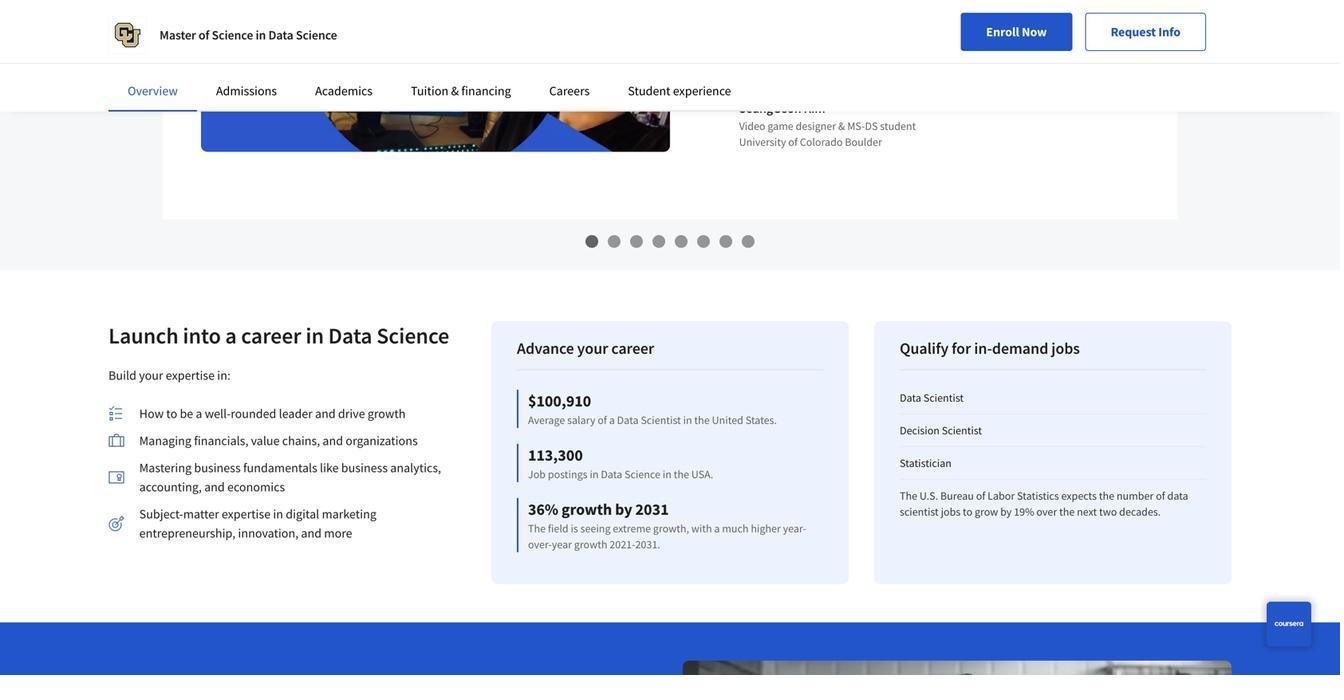 Task type: locate. For each thing, give the bounding box(es) containing it.
business down organizations
[[341, 460, 388, 476]]

request info
[[1111, 24, 1181, 40]]

in:
[[217, 368, 231, 384]]

colorado
[[800, 135, 843, 149]]

expertise left in:
[[166, 368, 215, 384]]

enroll
[[986, 24, 1020, 40]]

2021-
[[610, 538, 636, 552]]

0 vertical spatial &
[[451, 83, 459, 99]]

& inside seunggeon kim video game designer & ms-ds student university of colorado boulder
[[839, 119, 845, 133]]

1 horizontal spatial expertise
[[222, 507, 271, 522]]

0 horizontal spatial the
[[528, 522, 546, 536]]

mastering
[[139, 460, 192, 476]]

the
[[695, 413, 710, 428], [674, 467, 689, 482], [1099, 489, 1115, 503], [1060, 505, 1075, 519]]

data
[[268, 27, 293, 43], [328, 322, 372, 350], [900, 391, 922, 405], [617, 413, 639, 428], [601, 467, 623, 482]]

the up scientist
[[900, 489, 918, 503]]

request info button
[[1086, 13, 1206, 51]]

data
[[1168, 489, 1189, 503]]

1 horizontal spatial to
[[963, 505, 973, 519]]

data inside 113,300 job postings in data science in the usa.
[[601, 467, 623, 482]]

build
[[109, 368, 136, 384]]

scientist right the decision
[[942, 424, 982, 438]]

your right "build"
[[139, 368, 163, 384]]

& left ms-
[[839, 119, 845, 133]]

0 vertical spatial jobs
[[1052, 339, 1080, 359]]

$100,910 average salary of a data scientist in the united states.
[[528, 391, 777, 428]]

value
[[251, 433, 280, 449]]

0 horizontal spatial to
[[166, 406, 177, 422]]

average
[[528, 413, 565, 428]]

economics
[[227, 479, 285, 495]]

to
[[166, 406, 177, 422], [963, 505, 973, 519]]

testimonial by seunggeon kim image
[[201, 0, 670, 152]]

student
[[880, 119, 916, 133]]

a right with
[[714, 522, 720, 536]]

& right tuition
[[451, 83, 459, 99]]

demand
[[992, 339, 1049, 359]]

1 vertical spatial jobs
[[941, 505, 961, 519]]

career
[[241, 322, 301, 350], [612, 339, 654, 359]]

growth
[[368, 406, 406, 422], [562, 500, 612, 520], [574, 538, 608, 552]]

accounting,
[[139, 479, 202, 495]]

1 vertical spatial expertise
[[222, 507, 271, 522]]

the up over-
[[528, 522, 546, 536]]

experience
[[673, 83, 731, 99]]

expertise inside subject-matter expertise in digital marketing entrepreneurship, innovation, and more
[[222, 507, 271, 522]]

business down financials,
[[194, 460, 241, 476]]

0 horizontal spatial business
[[194, 460, 241, 476]]

of inside seunggeon kim video game designer & ms-ds student university of colorado boulder
[[789, 135, 798, 149]]

university of colorado boulder logo image
[[109, 16, 147, 54]]

1 horizontal spatial the
[[900, 489, 918, 503]]

expertise for in:
[[166, 368, 215, 384]]

postings
[[548, 467, 588, 482]]

data right "postings"
[[601, 467, 623, 482]]

by down labor
[[1001, 505, 1012, 519]]

1 vertical spatial the
[[528, 522, 546, 536]]

in inside subject-matter expertise in digital marketing entrepreneurship, innovation, and more
[[273, 507, 283, 522]]

1 vertical spatial your
[[139, 368, 163, 384]]

the inside the u.s. bureau of labor statistics expects the number of data scientist jobs to grow by 19% over the next two decades.
[[900, 489, 918, 503]]

of right salary
[[598, 413, 607, 428]]

scientist up decision scientist
[[924, 391, 964, 405]]

0 horizontal spatial jobs
[[941, 505, 961, 519]]

data up admissions link
[[268, 27, 293, 43]]

designer
[[796, 119, 836, 133]]

scientist up 113,300 job postings in data science in the usa.
[[641, 413, 681, 428]]

of right master
[[199, 27, 209, 43]]

1 horizontal spatial jobs
[[1052, 339, 1080, 359]]

jobs
[[1052, 339, 1080, 359], [941, 505, 961, 519]]

science
[[212, 27, 253, 43], [296, 27, 337, 43], [377, 322, 449, 350], [625, 467, 661, 482]]

data up the drive
[[328, 322, 372, 350]]

financials,
[[194, 433, 249, 449]]

of inside $100,910 average salary of a data scientist in the united states.
[[598, 413, 607, 428]]

the inside 36% growth by 2031 the field is seeing extreme growth, with a much higher year- over-year growth 2021-2031.
[[528, 522, 546, 536]]

1 vertical spatial to
[[963, 505, 973, 519]]

academics
[[315, 83, 373, 99]]

a
[[225, 322, 237, 350], [196, 406, 202, 422], [609, 413, 615, 428], [714, 522, 720, 536]]

1 horizontal spatial your
[[577, 339, 608, 359]]

growth up seeing
[[562, 500, 612, 520]]

1 vertical spatial &
[[839, 119, 845, 133]]

student experience
[[628, 83, 731, 99]]

1 horizontal spatial by
[[1001, 505, 1012, 519]]

by up extreme
[[615, 500, 632, 520]]

and down digital
[[301, 526, 322, 542]]

&
[[451, 83, 459, 99], [839, 119, 845, 133]]

leader
[[279, 406, 313, 422]]

video
[[739, 119, 766, 133]]

request
[[1111, 24, 1156, 40]]

more.
[[739, 41, 778, 61]]

2031.
[[636, 538, 661, 552]]

the up two
[[1099, 489, 1115, 503]]

expertise down economics
[[222, 507, 271, 522]]

managing financials, value chains, and organizations
[[139, 433, 418, 449]]

your
[[577, 339, 608, 359], [139, 368, 163, 384]]

in-
[[974, 339, 992, 359]]

drive
[[338, 406, 365, 422]]

scientist for decision scientist
[[942, 424, 982, 438]]

0 vertical spatial expertise
[[166, 368, 215, 384]]

0 horizontal spatial &
[[451, 83, 459, 99]]

over-
[[528, 538, 552, 552]]

jobs down bureau at the bottom right of the page
[[941, 505, 961, 519]]

your right advance
[[577, 339, 608, 359]]

0 vertical spatial the
[[900, 489, 918, 503]]

analytics,
[[390, 460, 441, 476]]

0 horizontal spatial your
[[139, 368, 163, 384]]

science inside 113,300 job postings in data science in the usa.
[[625, 467, 661, 482]]

0 horizontal spatial expertise
[[166, 368, 215, 384]]

for
[[952, 339, 971, 359]]

and inside the mastering business fundamentals like business analytics, accounting, and economics
[[204, 479, 225, 495]]

mastering business fundamentals like business analytics, accounting, and economics
[[139, 460, 441, 495]]

data up 113,300 job postings in data science in the usa.
[[617, 413, 639, 428]]

in
[[256, 27, 266, 43], [306, 322, 324, 350], [683, 413, 692, 428], [590, 467, 599, 482], [663, 467, 672, 482], [273, 507, 283, 522]]

more
[[324, 526, 352, 542]]

expertise for in
[[222, 507, 271, 522]]

0 horizontal spatial by
[[615, 500, 632, 520]]

organizations
[[346, 433, 418, 449]]

to left grow
[[963, 505, 973, 519]]

career right into
[[241, 322, 301, 350]]

labor
[[988, 489, 1015, 503]]

1 horizontal spatial &
[[839, 119, 845, 133]]

states.
[[746, 413, 777, 428]]

and up matter
[[204, 479, 225, 495]]

and inside subject-matter expertise in digital marketing entrepreneurship, innovation, and more
[[301, 526, 322, 542]]

statistician
[[900, 456, 952, 471]]

career up $100,910 average salary of a data scientist in the united states.
[[612, 339, 654, 359]]

19%
[[1014, 505, 1035, 519]]

0 vertical spatial your
[[577, 339, 608, 359]]

data up the decision
[[900, 391, 922, 405]]

the left "united"
[[695, 413, 710, 428]]

by inside the u.s. bureau of labor statistics expects the number of data scientist jobs to grow by 19% over the next two decades.
[[1001, 505, 1012, 519]]

statistics
[[1017, 489, 1059, 503]]

next
[[1077, 505, 1097, 519]]

and up like
[[323, 433, 343, 449]]

of down game
[[789, 135, 798, 149]]

0 vertical spatial to
[[166, 406, 177, 422]]

game
[[768, 119, 794, 133]]

2 business from the left
[[341, 460, 388, 476]]

growth down seeing
[[574, 538, 608, 552]]

business
[[194, 460, 241, 476], [341, 460, 388, 476]]

growth up organizations
[[368, 406, 406, 422]]

by
[[615, 500, 632, 520], [1001, 505, 1012, 519]]

advance
[[517, 339, 574, 359]]

tuition & financing link
[[411, 83, 511, 99]]

overview
[[128, 83, 178, 99]]

1 horizontal spatial business
[[341, 460, 388, 476]]

the left usa.
[[674, 467, 689, 482]]

scientist inside $100,910 average salary of a data scientist in the united states.
[[641, 413, 681, 428]]

admissions link
[[216, 83, 277, 99]]

rounded
[[231, 406, 276, 422]]

a right salary
[[609, 413, 615, 428]]

master of science in data science
[[160, 27, 337, 43]]

scientist
[[924, 391, 964, 405], [641, 413, 681, 428], [942, 424, 982, 438]]

tuition
[[411, 83, 449, 99]]

overview link
[[128, 83, 178, 99]]

seeing
[[581, 522, 611, 536]]

jobs right demand
[[1052, 339, 1080, 359]]

to left be
[[166, 406, 177, 422]]



Task type: describe. For each thing, give the bounding box(es) containing it.
your for advance
[[577, 339, 608, 359]]

how to be a well-rounded leader and drive growth
[[139, 406, 406, 422]]

financing
[[462, 83, 511, 99]]

slides element
[[124, 234, 1216, 251]]

enroll now
[[986, 24, 1047, 40]]

growth,
[[653, 522, 689, 536]]

enroll now button
[[961, 13, 1073, 51]]

united
[[712, 413, 744, 428]]

read
[[1025, 19, 1059, 39]]

into
[[183, 322, 221, 350]]

salary
[[567, 413, 596, 428]]

innovation,
[[238, 526, 299, 542]]

1 horizontal spatial career
[[612, 339, 654, 359]]

extreme
[[613, 522, 651, 536]]

academics link
[[315, 83, 373, 99]]

usa.
[[692, 467, 714, 482]]

the inside 113,300 job postings in data science in the usa.
[[674, 467, 689, 482]]

2 vertical spatial growth
[[574, 538, 608, 552]]

113,300 job postings in data science in the usa.
[[528, 445, 714, 482]]

managing
[[139, 433, 191, 449]]

a right into
[[225, 322, 237, 350]]

113,300
[[528, 445, 583, 465]]

read more. link
[[739, 19, 1059, 61]]

like
[[320, 460, 339, 476]]

to inside the u.s. bureau of labor statistics expects the number of data scientist jobs to grow by 19% over the next two decades.
[[963, 505, 973, 519]]

subject-
[[139, 507, 183, 522]]

data inside $100,910 average salary of a data scientist in the united states.
[[617, 413, 639, 428]]

careers
[[549, 83, 590, 99]]

grow
[[975, 505, 998, 519]]

ms-
[[848, 119, 865, 133]]

qualify for in-demand jobs
[[900, 339, 1080, 359]]

a right be
[[196, 406, 202, 422]]

your for build
[[139, 368, 163, 384]]

master
[[160, 27, 196, 43]]

student
[[628, 83, 671, 99]]

seunggeon
[[739, 100, 802, 116]]

entrepreneurship,
[[139, 526, 236, 542]]

fundamentals
[[243, 460, 317, 476]]

how
[[139, 406, 164, 422]]

data scientist
[[900, 391, 964, 405]]

student experience link
[[628, 83, 731, 99]]

of left data
[[1156, 489, 1166, 503]]

scientist
[[900, 505, 939, 519]]

of up grow
[[976, 489, 986, 503]]

qualify
[[900, 339, 949, 359]]

launch into a career in data science
[[109, 322, 449, 350]]

u.s.
[[920, 489, 938, 503]]

advance your career
[[517, 339, 654, 359]]

and left the drive
[[315, 406, 336, 422]]

read more.
[[739, 19, 1059, 61]]

boulder
[[845, 135, 882, 149]]

1 vertical spatial growth
[[562, 500, 612, 520]]

in inside $100,910 average salary of a data scientist in the united states.
[[683, 413, 692, 428]]

two
[[1100, 505, 1117, 519]]

over
[[1037, 505, 1057, 519]]

jobs inside the u.s. bureau of labor statistics expects the number of data scientist jobs to grow by 19% over the next two decades.
[[941, 505, 961, 519]]

the u.s. bureau of labor statistics expects the number of data scientist jobs to grow by 19% over the next two decades.
[[900, 489, 1189, 519]]

bureau
[[941, 489, 974, 503]]

0 vertical spatial growth
[[368, 406, 406, 422]]

is
[[571, 522, 578, 536]]

the inside $100,910 average salary of a data scientist in the united states.
[[695, 413, 710, 428]]

matter
[[183, 507, 219, 522]]

with
[[692, 522, 712, 536]]

chains,
[[282, 433, 320, 449]]

marketing
[[322, 507, 377, 522]]

36% growth by 2031 the field is seeing extreme growth, with a much higher year- over-year growth 2021-2031.
[[528, 500, 807, 552]]

ds
[[865, 119, 878, 133]]

well-
[[205, 406, 231, 422]]

the left next
[[1060, 505, 1075, 519]]

a inside $100,910 average salary of a data scientist in the united states.
[[609, 413, 615, 428]]

$100,910
[[528, 391, 591, 411]]

by inside 36% growth by 2031 the field is seeing extreme growth, with a much higher year- over-year growth 2021-2031.
[[615, 500, 632, 520]]

a inside 36% growth by 2031 the field is seeing extreme growth, with a much higher year- over-year growth 2021-2031.
[[714, 522, 720, 536]]

tuition & financing
[[411, 83, 511, 99]]

36%
[[528, 500, 559, 520]]

previous image
[[155, 51, 171, 67]]

2031
[[636, 500, 669, 520]]

seunggeon kim video game designer & ms-ds student university of colorado boulder
[[739, 100, 916, 149]]

now
[[1022, 24, 1047, 40]]

expects
[[1062, 489, 1097, 503]]

year-
[[783, 522, 807, 536]]

scientist for data scientist
[[924, 391, 964, 405]]

number
[[1117, 489, 1154, 503]]

info
[[1159, 24, 1181, 40]]

0 horizontal spatial career
[[241, 322, 301, 350]]

much
[[722, 522, 749, 536]]

1 business from the left
[[194, 460, 241, 476]]

careers link
[[549, 83, 590, 99]]

launch
[[109, 322, 179, 350]]

digital
[[286, 507, 319, 522]]

field
[[548, 522, 569, 536]]

year
[[552, 538, 572, 552]]

build your expertise in:
[[109, 368, 231, 384]]

university
[[739, 135, 786, 149]]

next image
[[1170, 51, 1186, 67]]

subject-matter expertise in digital marketing entrepreneurship, innovation, and more
[[139, 507, 377, 542]]



Task type: vqa. For each thing, say whether or not it's contained in the screenshot.
113,300 JOB POSTINGS IN DATA SCIENCE IN THE USA.
yes



